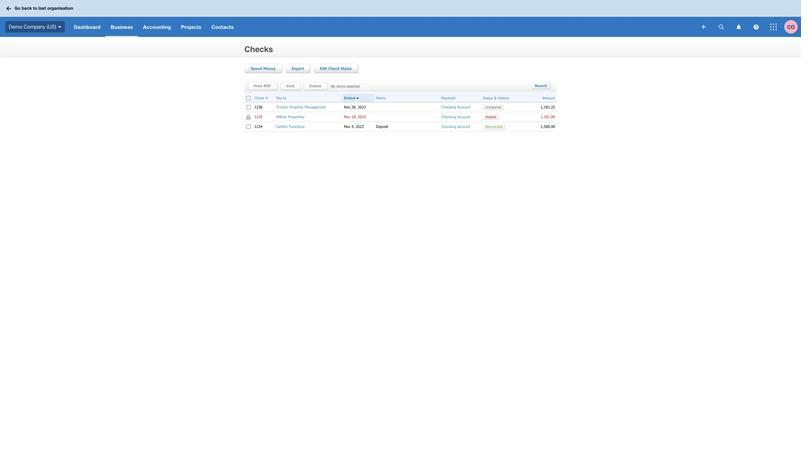 Task type: vqa. For each thing, say whether or not it's contained in the screenshot.
first Account from the bottom of the page
yes



Task type: locate. For each thing, give the bounding box(es) containing it.
nov 28, 2023 up nov 4, 2023
[[344, 115, 366, 119]]

2 vertical spatial checking account
[[441, 124, 470, 129]]

delete link
[[306, 82, 328, 91]]

spend
[[251, 66, 262, 71]]

checking account for reconciled
[[441, 124, 470, 129]]

carlton functions link
[[276, 124, 305, 129]]

1 nov 28, 2023 from the top
[[344, 105, 366, 109]]

3 nov from the top
[[344, 124, 350, 129]]

1 vertical spatial 2023
[[358, 115, 366, 119]]

search
[[535, 83, 547, 88]]

amount
[[542, 96, 555, 100]]

1 account from the top
[[457, 105, 470, 109]]

accounting
[[143, 24, 171, 30]]

svg image inside demo company (us) popup button
[[58, 26, 61, 28]]

contacts button
[[206, 17, 239, 37]]

28, down the dated link
[[352, 105, 357, 109]]

nov
[[344, 105, 350, 109], [344, 115, 350, 119], [344, 124, 350, 129]]

1234
[[254, 124, 263, 129]]

checking
[[441, 105, 456, 109], [441, 115, 456, 119], [441, 124, 456, 129]]

1 vertical spatial nov 28, 2023
[[344, 115, 366, 119]]

to
[[33, 5, 37, 11], [283, 96, 286, 100]]

1 vertical spatial to
[[283, 96, 286, 100]]

reconciled
[[485, 124, 503, 129]]

projects button
[[176, 17, 206, 37]]

nov 28, 2023
[[344, 105, 366, 109], [344, 115, 366, 119]]

last
[[38, 5, 46, 11]]

2023 for carlton functions
[[356, 124, 364, 129]]

payment link
[[441, 96, 456, 101]]

2 checking account link from the top
[[441, 115, 470, 119]]

nov left 4,
[[344, 124, 350, 129]]

2023
[[358, 105, 366, 109], [358, 115, 366, 119], [356, 124, 364, 129]]

go back to last organisation
[[14, 5, 73, 11]]

print pdf link
[[250, 82, 278, 91]]

1 vertical spatial 28,
[[352, 115, 357, 119]]

dashboard
[[74, 24, 101, 30]]

2 vertical spatial nov
[[344, 124, 350, 129]]

1 vertical spatial checking account
[[441, 115, 470, 119]]

money
[[263, 66, 276, 71]]

nov down the dated link
[[344, 105, 350, 109]]

account for uncleared
[[457, 105, 470, 109]]

checking account
[[441, 105, 470, 109], [441, 115, 470, 119], [441, 124, 470, 129]]

1 checking account link from the top
[[441, 105, 470, 109]]

0 vertical spatial 28,
[[352, 105, 357, 109]]

28,
[[352, 105, 357, 109], [352, 115, 357, 119]]

3 account from the top
[[457, 124, 470, 129]]

2 vertical spatial 2023
[[356, 124, 364, 129]]

1 vertical spatial nov
[[344, 115, 350, 119]]

1,181.00
[[541, 115, 555, 119]]

memo link
[[376, 96, 386, 101]]

deposit
[[376, 124, 388, 129]]

1 horizontal spatial to
[[283, 96, 286, 100]]

checking account for uncleared
[[441, 105, 470, 109]]

2 vertical spatial checking
[[441, 124, 456, 129]]

dated link
[[344, 96, 355, 101]]

0 vertical spatial checking
[[441, 105, 456, 109]]

2 checking from the top
[[441, 115, 456, 119]]

search link
[[532, 82, 550, 89]]

nov 28, 2023 for willow properties
[[344, 115, 366, 119]]

0 vertical spatial 2023
[[358, 105, 366, 109]]

3 checking account from the top
[[441, 124, 470, 129]]

1 horizontal spatial svg image
[[754, 24, 759, 29]]

management
[[305, 105, 326, 109]]

1 nov from the top
[[344, 105, 350, 109]]

account for reconciled
[[457, 124, 470, 129]]

uncleared
[[485, 105, 501, 109]]

pay to link
[[276, 96, 286, 101]]

2 vertical spatial checking account link
[[441, 124, 470, 129]]

reconciled link
[[483, 124, 505, 130]]

svg image
[[770, 24, 777, 30], [754, 24, 759, 29], [702, 25, 706, 29]]

1 checking from the top
[[441, 105, 456, 109]]

no
[[331, 84, 335, 88]]

None checkbox
[[246, 125, 250, 129]]

2 nov from the top
[[344, 115, 350, 119]]

dated
[[344, 96, 355, 100]]

banner
[[0, 0, 801, 37]]

nov up nov 4, 2023
[[344, 115, 350, 119]]

svg image
[[6, 6, 11, 11], [719, 24, 724, 29], [736, 24, 741, 29], [58, 26, 61, 28]]

truxton property management
[[276, 105, 326, 109]]

nov 28, 2023 down the dated link
[[344, 105, 366, 109]]

2 vertical spatial account
[[457, 124, 470, 129]]

spend money link
[[244, 64, 282, 73]]

&
[[494, 96, 497, 100]]

0 vertical spatial account
[[457, 105, 470, 109]]

void link
[[283, 82, 301, 91]]

1 vertical spatial checking
[[441, 115, 456, 119]]

bulk selection is not available for voided checks. image
[[246, 114, 250, 120]]

3 checking account link from the top
[[441, 124, 470, 129]]

check # link
[[254, 96, 268, 101]]

checking for reconciled
[[441, 124, 456, 129]]

spend money
[[251, 66, 276, 71]]

pay
[[276, 96, 282, 100]]

carlton
[[276, 124, 288, 129]]

functions
[[289, 124, 305, 129]]

checking for uncleared
[[441, 105, 456, 109]]

to right pay
[[283, 96, 286, 100]]

2 account from the top
[[457, 115, 470, 119]]

print pdf
[[253, 84, 271, 88]]

checking account for voided
[[441, 115, 470, 119]]

print
[[253, 84, 262, 88]]

3 checking from the top
[[441, 124, 456, 129]]

0 vertical spatial checking account link
[[441, 105, 470, 109]]

0 vertical spatial nov 28, 2023
[[344, 105, 366, 109]]

1 28, from the top
[[352, 105, 357, 109]]

0 vertical spatial nov
[[344, 105, 350, 109]]

payment
[[441, 96, 456, 100]]

nov for truxton property management
[[344, 105, 350, 109]]

28, up nov 4, 2023
[[352, 115, 357, 119]]

properties
[[288, 115, 304, 119]]

2 28, from the top
[[352, 115, 357, 119]]

business button
[[106, 17, 138, 37]]

contacts
[[211, 24, 234, 30]]

account
[[457, 105, 470, 109], [457, 115, 470, 119], [457, 124, 470, 129]]

2023 for willow properties
[[358, 115, 366, 119]]

2 nov 28, 2023 from the top
[[344, 115, 366, 119]]

checking account link
[[441, 105, 470, 109], [441, 115, 470, 119], [441, 124, 470, 129]]

check
[[328, 66, 339, 71]]

0 vertical spatial checking account
[[441, 105, 470, 109]]

1 checking account from the top
[[441, 105, 470, 109]]

0 vertical spatial to
[[33, 5, 37, 11]]

0 horizontal spatial to
[[33, 5, 37, 11]]

to left last
[[33, 5, 37, 11]]

1 vertical spatial account
[[457, 115, 470, 119]]

organisation
[[47, 5, 73, 11]]

2 checking account from the top
[[441, 115, 470, 119]]

None checkbox
[[246, 96, 250, 100], [246, 105, 250, 109], [246, 96, 250, 100], [246, 105, 250, 109]]

to inside pay to link
[[283, 96, 286, 100]]

history
[[498, 96, 509, 100]]

1 vertical spatial checking account link
[[441, 115, 470, 119]]

truxton
[[276, 105, 289, 109]]



Task type: describe. For each thing, give the bounding box(es) containing it.
void
[[286, 84, 294, 88]]

go back to last organisation link
[[4, 2, 77, 14]]

2023 for truxton property management
[[358, 105, 366, 109]]

28, for willow properties
[[352, 115, 357, 119]]

willow properties
[[276, 115, 304, 119]]

voided link
[[483, 114, 499, 120]]

willow
[[276, 115, 287, 119]]

(us)
[[47, 24, 56, 29]]

company
[[24, 24, 45, 29]]

items
[[336, 84, 345, 88]]

checks
[[244, 45, 273, 54]]

memo
[[376, 96, 386, 100]]

styles
[[341, 66, 352, 71]]

nov for carlton functions
[[344, 124, 350, 129]]

carlton functions
[[276, 124, 305, 129]]

demo company (us)
[[9, 24, 56, 29]]

svg image inside go back to last organisation link
[[6, 6, 11, 11]]

willow properties link
[[276, 115, 304, 119]]

1,500.00
[[541, 124, 555, 129]]

banner containing co
[[0, 0, 801, 37]]

2 horizontal spatial svg image
[[770, 24, 777, 30]]

4,
[[352, 124, 355, 129]]

selected
[[346, 84, 360, 88]]

back
[[22, 5, 32, 11]]

co button
[[784, 17, 801, 37]]

status & history link
[[483, 96, 509, 101]]

business
[[111, 24, 133, 30]]

pay to
[[276, 96, 286, 100]]

go
[[14, 5, 20, 11]]

28, for truxton property management
[[352, 105, 357, 109]]

co
[[787, 24, 795, 30]]

status & history
[[483, 96, 509, 100]]

nov for willow properties
[[344, 115, 350, 119]]

checking for voided
[[441, 115, 456, 119]]

nov 28, 2023 for truxton property management
[[344, 105, 366, 109]]

edit check styles link
[[314, 64, 358, 73]]

account for voided
[[457, 115, 470, 119]]

edit check styles
[[320, 66, 352, 71]]

export
[[292, 66, 304, 71]]

1,181.25
[[541, 105, 555, 109]]

to inside go back to last organisation link
[[33, 5, 37, 11]]

amount link
[[542, 96, 555, 101]]

no items selected
[[331, 84, 360, 88]]

checking account link for uncleared
[[441, 105, 470, 109]]

checking account link for reconciled
[[441, 124, 470, 129]]

nov 4, 2023
[[344, 124, 364, 129]]

dashboard link
[[69, 17, 106, 37]]

projects
[[181, 24, 201, 30]]

status
[[483, 96, 493, 100]]

accounting button
[[138, 17, 176, 37]]

property
[[290, 105, 303, 109]]

checking account link for voided
[[441, 115, 470, 119]]

0 horizontal spatial svg image
[[702, 25, 706, 29]]

1236
[[254, 105, 263, 109]]

voided
[[485, 115, 496, 119]]

export link
[[285, 64, 310, 73]]

delete
[[309, 84, 321, 88]]

check #
[[254, 96, 268, 100]]

pdf
[[264, 84, 271, 88]]

truxton property management link
[[276, 105, 326, 109]]

uncleared link
[[483, 104, 504, 110]]

edit
[[320, 66, 327, 71]]

demo company (us) button
[[0, 17, 69, 37]]

demo
[[9, 24, 22, 29]]

1235
[[254, 115, 263, 119]]



